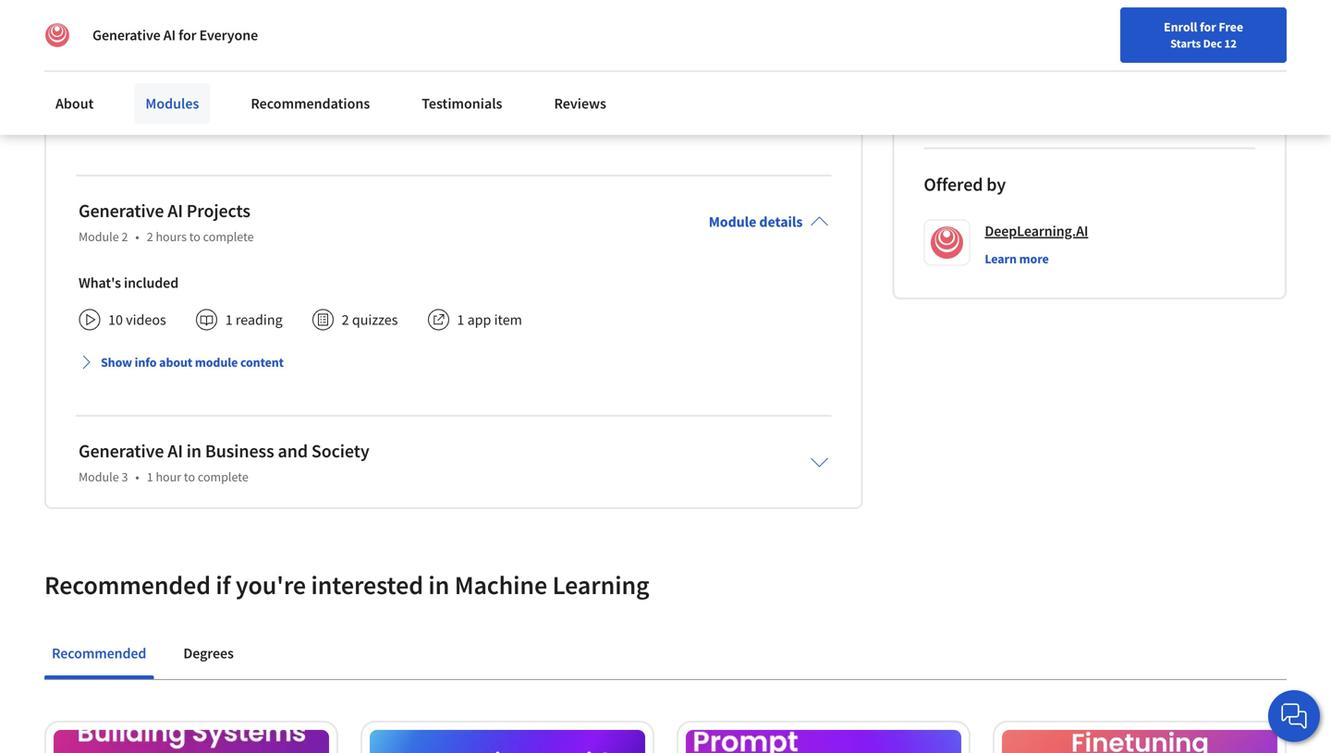 Task type: locate. For each thing, give the bounding box(es) containing it.
2 readings
[[225, 70, 289, 89]]

business
[[205, 440, 274, 463]]

1 left reading
[[225, 311, 233, 329]]

ai inside generative ai projects module 2 • 2 hours to complete
[[168, 199, 183, 223]]

12
[[1225, 36, 1237, 51]]

1 vertical spatial what's
[[79, 274, 121, 292]]

2 quizzes for 1 reading
[[342, 311, 398, 329]]

what's included down hours
[[79, 274, 179, 292]]

0 vertical spatial app
[[474, 70, 497, 89]]

1 horizontal spatial for
[[1200, 18, 1216, 35]]

videos for 1 reading
[[126, 311, 166, 329]]

quizzes
[[358, 70, 404, 89], [352, 311, 398, 329]]

what's up "show"
[[79, 274, 121, 292]]

recommended inside button
[[52, 645, 146, 663]]

1 inside generative ai in business and society module 3 • 1 hour to complete
[[147, 469, 153, 486]]

details
[[759, 213, 803, 231]]

complete
[[203, 229, 254, 245], [198, 469, 248, 486]]

• right 3
[[135, 469, 139, 486]]

0 vertical spatial what's included
[[79, 33, 179, 52]]

learn more
[[985, 251, 1049, 267]]

0 vertical spatial 2 quizzes
[[348, 70, 404, 89]]

and
[[278, 440, 308, 463]]

1 reading
[[225, 311, 283, 329]]

• left hours
[[135, 229, 139, 245]]

app left "item"
[[467, 311, 491, 329]]

videos up info
[[126, 311, 166, 329]]

1 vertical spatial •
[[135, 469, 139, 486]]

to right hours
[[189, 229, 200, 245]]

degrees button
[[176, 632, 241, 676]]

generative right deeplearning.ai image
[[92, 26, 161, 44]]

complete inside generative ai in business and society module 3 • 1 hour to complete
[[198, 469, 248, 486]]

reading
[[236, 311, 283, 329]]

included down hours
[[124, 274, 179, 292]]

to
[[189, 229, 200, 245], [184, 469, 195, 486]]

generative ai projects module 2 • 2 hours to complete
[[79, 199, 254, 245]]

2 included from the top
[[124, 274, 179, 292]]

10 up "show"
[[108, 311, 123, 329]]

free
[[1219, 18, 1243, 35]]

1 vertical spatial 10
[[108, 311, 123, 329]]

0 vertical spatial to
[[189, 229, 200, 245]]

2 vertical spatial generative
[[79, 440, 164, 463]]

0 vertical spatial 10
[[108, 70, 123, 89]]

about link
[[44, 83, 105, 124]]

generative inside generative ai in business and society module 3 • 1 hour to complete
[[79, 440, 164, 463]]

1 vertical spatial generative
[[79, 199, 164, 223]]

interested
[[311, 569, 423, 602]]

10 for 1
[[108, 311, 123, 329]]

2 • from the top
[[135, 469, 139, 486]]

what's for 1
[[79, 274, 121, 292]]

2 10 from the top
[[108, 311, 123, 329]]

show
[[101, 354, 132, 371]]

1 vertical spatial recommended
[[52, 645, 146, 663]]

1 left the hour
[[147, 469, 153, 486]]

1 vertical spatial in
[[428, 569, 449, 602]]

what's included right deeplearning.ai image
[[79, 33, 179, 52]]

learn more button
[[985, 250, 1049, 268]]

2
[[225, 70, 233, 89], [348, 70, 355, 89], [463, 70, 471, 89], [122, 229, 128, 245], [147, 229, 153, 245], [342, 311, 349, 329]]

ai for in
[[168, 440, 183, 463]]

what's included
[[79, 33, 179, 52], [79, 274, 179, 292]]

1 what's from the top
[[79, 33, 121, 52]]

1 vertical spatial what's included
[[79, 274, 179, 292]]

1 10 videos from the top
[[108, 70, 166, 89]]

menu item
[[998, 18, 1117, 79]]

3
[[122, 469, 128, 486]]

0 vertical spatial recommended
[[44, 569, 211, 602]]

for up dec
[[1200, 18, 1216, 35]]

0 vertical spatial complete
[[203, 229, 254, 245]]

1
[[225, 311, 233, 329], [457, 311, 464, 329], [147, 469, 153, 486]]

recommendation tabs tab list
[[44, 632, 1287, 680]]

module inside generative ai projects module 2 • 2 hours to complete
[[79, 229, 119, 245]]

videos up the "modules"
[[126, 70, 166, 89]]

for
[[1200, 18, 1216, 35], [179, 26, 196, 44]]

in left business on the bottom of page
[[187, 440, 202, 463]]

1 vertical spatial app
[[467, 311, 491, 329]]

2 what's included from the top
[[79, 274, 179, 292]]

society
[[311, 440, 369, 463]]

complete down projects
[[203, 229, 254, 245]]

ai up hours
[[168, 199, 183, 223]]

ai for for
[[163, 26, 176, 44]]

0 vertical spatial 10 videos
[[108, 70, 166, 89]]

1 included from the top
[[124, 33, 179, 52]]

2 videos from the top
[[126, 311, 166, 329]]

0 vertical spatial generative
[[92, 26, 161, 44]]

videos
[[126, 70, 166, 89], [126, 311, 166, 329]]

what's right deeplearning.ai image
[[79, 33, 121, 52]]

2 vertical spatial ai
[[168, 440, 183, 463]]

included
[[124, 33, 179, 52], [124, 274, 179, 292]]

ai left everyone on the left
[[163, 26, 176, 44]]

1 vertical spatial complete
[[198, 469, 248, 486]]

0 horizontal spatial in
[[187, 440, 202, 463]]

0 vertical spatial ai
[[163, 26, 176, 44]]

included up the "modules"
[[124, 33, 179, 52]]

for left everyone on the left
[[179, 26, 196, 44]]

testimonials link
[[411, 83, 514, 124]]

recommended
[[44, 569, 211, 602], [52, 645, 146, 663]]

1 vertical spatial quizzes
[[352, 311, 398, 329]]

module left 'details' at the right of the page
[[709, 213, 757, 231]]

quizzes for 1 app item
[[352, 311, 398, 329]]

andrew ng link
[[981, 64, 1050, 83]]

10 videos up the "modules"
[[108, 70, 166, 89]]

•
[[135, 229, 139, 245], [135, 469, 139, 486]]

2 10 videos from the top
[[108, 311, 166, 329]]

generative
[[92, 26, 161, 44], [79, 199, 164, 223], [79, 440, 164, 463]]

included for 1
[[124, 274, 179, 292]]

0 vertical spatial quizzes
[[358, 70, 404, 89]]

1 vertical spatial ai
[[168, 199, 183, 223]]

1 vertical spatial 2 quizzes
[[342, 311, 398, 329]]

if
[[216, 569, 231, 602]]

1 10 from the top
[[108, 70, 123, 89]]

app left "items"
[[474, 70, 497, 89]]

1 horizontal spatial in
[[428, 569, 449, 602]]

hours
[[156, 229, 187, 245]]

2 horizontal spatial 1
[[457, 311, 464, 329]]

generative up hours
[[79, 199, 164, 223]]

ai up the hour
[[168, 440, 183, 463]]

0 vertical spatial •
[[135, 229, 139, 245]]

offered
[[924, 173, 983, 196]]

1 horizontal spatial 1
[[225, 311, 233, 329]]

0 vertical spatial in
[[187, 440, 202, 463]]

recommendations link
[[240, 83, 381, 124]]

generative inside generative ai projects module 2 • 2 hours to complete
[[79, 199, 164, 223]]

module
[[195, 354, 238, 371]]

module details
[[709, 213, 803, 231]]

• inside generative ai in business and society module 3 • 1 hour to complete
[[135, 469, 139, 486]]

to right the hour
[[184, 469, 195, 486]]

in
[[187, 440, 202, 463], [428, 569, 449, 602]]

10 videos up info
[[108, 311, 166, 329]]

deeplearning.ai
[[985, 222, 1088, 241]]

what's included for 1
[[79, 274, 179, 292]]

generative for projects
[[79, 199, 164, 223]]

degrees
[[183, 645, 234, 663]]

generative up 3
[[79, 440, 164, 463]]

2 what's from the top
[[79, 274, 121, 292]]

0 vertical spatial videos
[[126, 70, 166, 89]]

app
[[474, 70, 497, 89], [467, 311, 491, 329]]

10
[[108, 70, 123, 89], [108, 311, 123, 329]]

module left 3
[[79, 469, 119, 486]]

generative for for
[[92, 26, 161, 44]]

10 right about link on the top left of page
[[108, 70, 123, 89]]

1 left "item"
[[457, 311, 464, 329]]

1 vertical spatial videos
[[126, 311, 166, 329]]

0 horizontal spatial 1
[[147, 469, 153, 486]]

0 vertical spatial included
[[124, 33, 179, 52]]

2 quizzes
[[348, 70, 404, 89], [342, 311, 398, 329]]

everyone
[[199, 26, 258, 44]]

ai inside generative ai in business and society module 3 • 1 hour to complete
[[168, 440, 183, 463]]

learning
[[552, 569, 649, 602]]

10 videos
[[108, 70, 166, 89], [108, 311, 166, 329]]

1 vertical spatial to
[[184, 469, 195, 486]]

what's
[[79, 33, 121, 52], [79, 274, 121, 292]]

1 vertical spatial included
[[124, 274, 179, 292]]

module
[[709, 213, 757, 231], [79, 229, 119, 245], [79, 469, 119, 486]]

complete inside generative ai projects module 2 • 2 hours to complete
[[203, 229, 254, 245]]

module left hours
[[79, 229, 119, 245]]

complete down business on the bottom of page
[[198, 469, 248, 486]]

1 vertical spatial 10 videos
[[108, 311, 166, 329]]

show info about module content
[[101, 354, 284, 371]]

1 videos from the top
[[126, 70, 166, 89]]

1 what's included from the top
[[79, 33, 179, 52]]

ai
[[163, 26, 176, 44], [168, 199, 183, 223], [168, 440, 183, 463]]

1 • from the top
[[135, 229, 139, 245]]

what's for 2
[[79, 33, 121, 52]]

0 vertical spatial what's
[[79, 33, 121, 52]]

in left machine
[[428, 569, 449, 602]]

for inside enroll for free starts dec 12
[[1200, 18, 1216, 35]]

enroll
[[1164, 18, 1198, 35]]



Task type: describe. For each thing, give the bounding box(es) containing it.
10 for 2
[[108, 70, 123, 89]]

app for 2
[[474, 70, 497, 89]]

2 quizzes for 2 readings
[[348, 70, 404, 89]]

info
[[135, 354, 157, 371]]

chat with us image
[[1280, 702, 1309, 731]]

about
[[159, 354, 192, 371]]

recommended if you're interested in machine learning
[[44, 569, 649, 602]]

testimonials
[[422, 94, 502, 113]]

deeplearning.ai link
[[985, 220, 1088, 242]]

andrew ng
[[981, 64, 1050, 83]]

content
[[240, 354, 284, 371]]

deeplearning.ai image
[[44, 22, 70, 48]]

you're
[[236, 569, 306, 602]]

readings
[[236, 70, 289, 89]]

by
[[987, 173, 1006, 196]]

10 videos for 1 reading
[[108, 311, 166, 329]]

enroll for free starts dec 12
[[1164, 18, 1243, 51]]

included for 2
[[124, 33, 179, 52]]

starts
[[1171, 36, 1201, 51]]

generative ai for everyone
[[92, 26, 258, 44]]

machine
[[455, 569, 547, 602]]

learn
[[985, 251, 1017, 267]]

recommendations
[[251, 94, 370, 113]]

reviews
[[554, 94, 606, 113]]

recommended button
[[44, 632, 154, 676]]

item
[[494, 311, 522, 329]]

quizzes for 2 app items
[[358, 70, 404, 89]]

2 app items
[[463, 70, 535, 89]]

1 app item
[[457, 311, 522, 329]]

andrew
[[981, 64, 1029, 83]]

1 for 1 reading
[[225, 311, 233, 329]]

recommended for recommended
[[52, 645, 146, 663]]

offered by
[[924, 173, 1006, 196]]

module inside generative ai in business and society module 3 • 1 hour to complete
[[79, 469, 119, 486]]

1 for 1 app item
[[457, 311, 464, 329]]

more
[[1019, 251, 1049, 267]]

show info about module content button
[[71, 346, 291, 379]]

andrew ng image
[[927, 39, 967, 80]]

in inside generative ai in business and society module 3 • 1 hour to complete
[[187, 440, 202, 463]]

hour
[[156, 469, 181, 486]]

ng
[[1032, 64, 1050, 83]]

modules
[[146, 94, 199, 113]]

about
[[55, 94, 94, 113]]

10 videos for 2 readings
[[108, 70, 166, 89]]

projects
[[187, 199, 250, 223]]

coursera image
[[22, 15, 140, 45]]

dec
[[1203, 36, 1222, 51]]

videos for 2 readings
[[126, 70, 166, 89]]

ai for projects
[[168, 199, 183, 223]]

0 horizontal spatial for
[[179, 26, 196, 44]]

app for 1
[[467, 311, 491, 329]]

what's included for 2
[[79, 33, 179, 52]]

items
[[500, 70, 535, 89]]

generative for in
[[79, 440, 164, 463]]

• inside generative ai projects module 2 • 2 hours to complete
[[135, 229, 139, 245]]

modules link
[[134, 83, 210, 124]]

reviews link
[[543, 83, 618, 124]]

to inside generative ai in business and society module 3 • 1 hour to complete
[[184, 469, 195, 486]]

info about module content element
[[79, 98, 829, 150]]

recommended for recommended if you're interested in machine learning
[[44, 569, 211, 602]]

generative ai in business and society module 3 • 1 hour to complete
[[79, 440, 369, 486]]

to inside generative ai projects module 2 • 2 hours to complete
[[189, 229, 200, 245]]



Task type: vqa. For each thing, say whether or not it's contained in the screenshot.
second 10
yes



